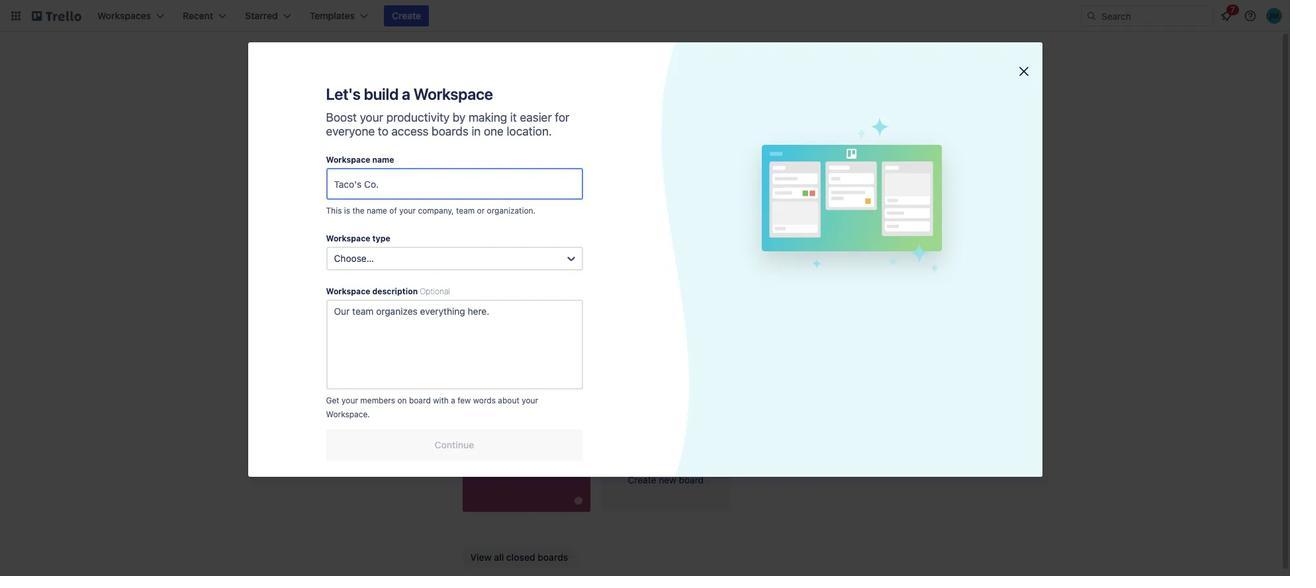 Task type: vqa. For each thing, say whether or not it's contained in the screenshot.
the middle Into
no



Task type: locate. For each thing, give the bounding box(es) containing it.
0 vertical spatial get
[[463, 98, 478, 109]]

the right is
[[353, 206, 365, 216]]

boards
[[432, 125, 469, 138], [538, 552, 568, 563]]

your
[[360, 111, 384, 125], [400, 206, 416, 216], [342, 396, 358, 406], [522, 396, 539, 406]]

trello left the community
[[641, 98, 664, 109]]

search image
[[1087, 11, 1098, 21]]

is
[[344, 206, 350, 216]]

1 horizontal spatial jeremy miller's workspace
[[489, 419, 626, 431]]

0 vertical spatial create
[[392, 10, 421, 21]]

0 horizontal spatial get
[[283, 340, 298, 352]]

0 horizontal spatial create
[[392, 10, 421, 21]]

unlimited
[[300, 340, 340, 352], [312, 354, 351, 365]]

going
[[480, 98, 504, 109]]

productivity
[[387, 111, 450, 125]]

boost your productivity by making it easier for everyone to access boards in one location.
[[326, 111, 570, 138]]

0 vertical spatial miller's
[[333, 174, 365, 185]]

words
[[473, 396, 496, 406]]

workspaces
[[495, 388, 569, 400]]

template inside the template remote team hub
[[890, 141, 923, 150]]

start free trial button
[[283, 390, 342, 403]]

get up the views,
[[283, 340, 298, 352]]

1 vertical spatial boards
[[538, 552, 568, 563]]

your right about
[[522, 396, 539, 406]]

2 project from the left
[[784, 156, 821, 168]]

1 horizontal spatial create
[[628, 475, 657, 486]]

hub
[[958, 156, 979, 168]]

1 vertical spatial trello
[[299, 323, 324, 335]]

settings
[[320, 294, 355, 305]]

Our team organizes everything here. text field
[[326, 300, 583, 390]]

or right the community
[[717, 98, 726, 109]]

your inside boost your productivity by making it easier for everyone to access boards in one location.
[[360, 111, 384, 125]]

jeremy miller's workspace down workspace name
[[298, 174, 415, 185]]

or
[[717, 98, 726, 109], [477, 206, 485, 216]]

start free trial
[[283, 391, 342, 402]]

project inside template simple project board
[[784, 156, 821, 168]]

boards up highlights
[[320, 199, 350, 210]]

boards left in
[[432, 125, 469, 138]]

board right new
[[679, 475, 704, 486]]

0 horizontal spatial or
[[477, 206, 485, 216]]

0 horizontal spatial template
[[649, 156, 696, 168]]

0 horizontal spatial a
[[402, 85, 411, 103]]

view
[[471, 552, 492, 563]]

your up workspace.
[[342, 396, 358, 406]]

remote
[[886, 156, 925, 168]]

jeremy miller (jeremymiller198) image
[[1267, 8, 1283, 24]]

get for get your members on board with a few words about your workspace.
[[326, 396, 340, 406]]

1 horizontal spatial boards
[[677, 420, 707, 431]]

template up 'for'
[[562, 98, 600, 109]]

templates
[[298, 91, 344, 102]]

members link
[[272, 266, 441, 287]]

management
[[507, 156, 574, 168]]

0 horizontal spatial boards
[[432, 125, 469, 138]]

template inside kanban template link
[[649, 156, 696, 168]]

template up "remote"
[[890, 141, 923, 150]]

premium
[[326, 323, 366, 335]]

boards link up highlights link
[[272, 194, 441, 215]]

name left 'of'
[[367, 206, 387, 216]]

0 horizontal spatial with
[[433, 396, 449, 406]]

1 vertical spatial miller's
[[530, 419, 568, 431]]

all up 'automation,'
[[377, 340, 386, 352]]

1 horizontal spatial workspace
[[570, 419, 626, 431]]

1 vertical spatial with
[[433, 396, 449, 406]]

with
[[534, 98, 552, 109], [433, 396, 449, 406]]

get inside get your members on board with a few words about your workspace.
[[326, 396, 340, 406]]

all right 'view'
[[494, 552, 504, 563]]

1 horizontal spatial or
[[717, 98, 726, 109]]

the up 'automation,'
[[389, 340, 403, 352]]

closed
[[507, 552, 536, 563]]

template right full
[[528, 208, 566, 219]]

this
[[326, 206, 342, 216]]

0 horizontal spatial boards link
[[272, 194, 441, 215]]

0 vertical spatial boards
[[320, 199, 350, 210]]

full
[[513, 208, 526, 219]]

create for create
[[392, 10, 421, 21]]

jeremy miller's workspace up imagination
[[489, 419, 626, 431]]

team
[[928, 156, 956, 168]]

a right build
[[402, 85, 411, 103]]

with left few
[[433, 396, 449, 406]]

jeremy down workspaces
[[298, 174, 331, 185]]

1 vertical spatial board
[[679, 475, 704, 486]]

for
[[555, 111, 570, 125]]

browse the full template gallery link
[[463, 208, 597, 219]]

0 vertical spatial board
[[409, 396, 431, 406]]

workspace up jeremy miller's workspace link
[[326, 155, 371, 165]]

0 horizontal spatial board
[[409, 396, 431, 406]]

boards
[[320, 199, 350, 210], [677, 420, 707, 431]]

highlights
[[320, 223, 363, 234]]

workspace for workspace type
[[326, 234, 371, 244]]

unlimited up the views,
[[300, 340, 340, 352]]

0 vertical spatial with
[[534, 98, 552, 109]]

get right free
[[326, 396, 340, 406]]

1 horizontal spatial template
[[751, 141, 783, 150]]

your down build
[[360, 111, 384, 125]]

open information menu image
[[1245, 9, 1258, 23]]

the
[[625, 98, 638, 109], [353, 206, 365, 216], [497, 208, 510, 219], [389, 340, 403, 352]]

workspace up choose…
[[326, 234, 371, 244]]

name down to
[[373, 155, 394, 165]]

recently
[[489, 253, 534, 265]]

template
[[562, 98, 600, 109], [528, 208, 566, 219]]

a left few
[[451, 396, 456, 406]]

0 horizontal spatial trello
[[299, 323, 324, 335]]

templates
[[567, 72, 628, 87]]

boards right closed
[[538, 552, 568, 563]]

unlimited down boards,
[[312, 354, 351, 365]]

with up easier
[[534, 98, 552, 109]]

continue button
[[326, 430, 583, 462]]

create a workspace image
[[420, 149, 436, 165]]

recently viewed
[[489, 253, 573, 265]]

boards inside view all closed boards button
[[538, 552, 568, 563]]

0 horizontal spatial workspace
[[367, 174, 415, 185]]

0 horizontal spatial boards
[[320, 199, 350, 210]]

1 horizontal spatial project
[[784, 156, 821, 168]]

boards link up new
[[655, 415, 715, 437]]

1 vertical spatial boards link
[[655, 415, 715, 437]]

making
[[469, 111, 508, 125]]

most popular templates
[[484, 72, 628, 87]]

kanban template link
[[602, 132, 730, 196]]

1 horizontal spatial boards
[[538, 552, 568, 563]]

0 vertical spatial jeremy miller's workspace
[[298, 174, 415, 185]]

miller's down the "workspaces" at the bottom left of page
[[530, 419, 568, 431]]

name
[[373, 155, 394, 165], [367, 206, 387, 216]]

board
[[824, 156, 854, 168]]

create inside button
[[392, 10, 421, 21]]

trello right try at the left of page
[[299, 323, 324, 335]]

project inside 'link'
[[468, 156, 505, 168]]

workspace
[[414, 85, 493, 103], [326, 155, 371, 165], [326, 234, 371, 244], [326, 287, 371, 297]]

the inside try trello premium get unlimited boards, all the views, unlimited automation, and more.
[[389, 340, 403, 352]]

miller's
[[333, 174, 365, 185], [530, 419, 568, 431]]

1 horizontal spatial with
[[534, 98, 552, 109]]

type
[[373, 234, 391, 244]]

project down one
[[468, 156, 505, 168]]

0 vertical spatial boards
[[432, 125, 469, 138]]

0 horizontal spatial jeremy miller's workspace
[[298, 174, 415, 185]]

views link
[[272, 242, 441, 263]]

workspace inside jeremy miller's workspace link
[[367, 174, 415, 185]]

1 vertical spatial create
[[628, 475, 657, 486]]

0 horizontal spatial project
[[468, 156, 505, 168]]

1 project from the left
[[468, 156, 505, 168]]

create
[[392, 10, 421, 21], [628, 475, 657, 486]]

template
[[751, 141, 783, 150], [890, 141, 923, 150], [649, 156, 696, 168]]

project
[[468, 156, 505, 168], [784, 156, 821, 168]]

faster
[[507, 98, 532, 109]]

1 horizontal spatial boards link
[[655, 415, 715, 437]]

workspaces
[[280, 152, 328, 162]]

1 horizontal spatial trello
[[641, 98, 664, 109]]

1 horizontal spatial get
[[326, 396, 340, 406]]

or right team
[[477, 206, 485, 216]]

project management
[[468, 156, 574, 168]]

let's build a workspace
[[326, 85, 493, 103]]

0 horizontal spatial miller's
[[333, 174, 365, 185]]

workspace
[[367, 174, 415, 185], [570, 419, 626, 431]]

jeremy miller's workspace
[[298, 174, 415, 185], [489, 419, 626, 431]]

with inside get your members on board with a few words about your workspace.
[[433, 396, 449, 406]]

get
[[463, 98, 478, 109], [283, 340, 298, 352], [326, 396, 340, 406]]

template inside template simple project board
[[751, 141, 783, 150]]

template up simple
[[751, 141, 783, 150]]

project left board
[[784, 156, 821, 168]]

7 notifications image
[[1219, 8, 1235, 24]]

2 horizontal spatial get
[[463, 98, 478, 109]]

get up by
[[463, 98, 478, 109]]

0 vertical spatial workspace
[[367, 174, 415, 185]]

2 vertical spatial get
[[326, 396, 340, 406]]

1 vertical spatial get
[[283, 340, 298, 352]]

it
[[511, 111, 517, 125]]

0 horizontal spatial all
[[377, 340, 386, 352]]

all
[[377, 340, 386, 352], [494, 552, 504, 563]]

boards up new
[[677, 420, 707, 431]]

members
[[361, 396, 395, 406]]

boards link
[[272, 194, 441, 215], [655, 415, 715, 437]]

kanban template
[[607, 156, 696, 168]]

workspace down members
[[326, 287, 371, 297]]

0 vertical spatial jeremy
[[298, 174, 331, 185]]

1 horizontal spatial all
[[494, 552, 504, 563]]

all inside try trello premium get unlimited boards, all the views, unlimited automation, and more.
[[377, 340, 386, 352]]

miller's inside jeremy miller's workspace link
[[333, 174, 365, 185]]

miller's down workspace name
[[333, 174, 365, 185]]

1 horizontal spatial board
[[679, 475, 704, 486]]

board right on
[[409, 396, 431, 406]]

0 vertical spatial all
[[377, 340, 386, 352]]

boards,
[[342, 340, 374, 352]]

template right 'kanban'
[[649, 156, 696, 168]]

0 horizontal spatial jeremy
[[298, 174, 331, 185]]

1 horizontal spatial a
[[451, 396, 456, 406]]

2 horizontal spatial template
[[890, 141, 923, 150]]

1 vertical spatial jeremy
[[489, 419, 527, 431]]

1 vertical spatial all
[[494, 552, 504, 563]]

a up 'for'
[[555, 98, 560, 109]]

workspace type
[[326, 234, 391, 244]]

1 vertical spatial boards
[[677, 420, 707, 431]]

more.
[[283, 367, 307, 378]]

viewed
[[537, 253, 573, 265]]

jeremy down about
[[489, 419, 527, 431]]

get for get going faster with a template from the trello community or
[[463, 98, 478, 109]]

j
[[470, 418, 477, 433]]

trello
[[641, 98, 664, 109], [299, 323, 324, 335]]



Task type: describe. For each thing, give the bounding box(es) containing it.
0 vertical spatial trello
[[641, 98, 664, 109]]

few
[[458, 396, 471, 406]]

organization.
[[487, 206, 536, 216]]

workspace description optional
[[326, 287, 450, 297]]

1 horizontal spatial jeremy
[[489, 419, 527, 431]]

views,
[[283, 354, 309, 365]]

template simple project board
[[747, 141, 854, 168]]

in
[[472, 125, 481, 138]]

on
[[398, 396, 407, 406]]

location.
[[507, 125, 552, 138]]

of
[[390, 206, 397, 216]]

project management link
[[463, 132, 591, 196]]

your right 'of'
[[400, 206, 416, 216]]

gallery
[[569, 208, 597, 219]]

team
[[456, 206, 475, 216]]

your workspaces
[[463, 388, 569, 400]]

from
[[602, 98, 622, 109]]

by
[[453, 111, 466, 125]]

create button
[[384, 5, 429, 26]]

company,
[[418, 206, 454, 216]]

the left full
[[497, 208, 510, 219]]

everyone
[[326, 125, 375, 138]]

get your members on board with a few words about your workspace.
[[326, 396, 539, 420]]

one
[[484, 125, 504, 138]]

settings link
[[272, 289, 441, 311]]

optional
[[420, 287, 450, 297]]

Search field
[[1098, 6, 1213, 26]]

Workspace name text field
[[326, 168, 583, 200]]

community
[[667, 98, 714, 109]]

new
[[659, 475, 677, 486]]

home
[[298, 117, 324, 129]]

1 vertical spatial or
[[477, 206, 485, 216]]

trial
[[325, 391, 342, 402]]

workspace for workspace name
[[326, 155, 371, 165]]

popular
[[517, 72, 564, 87]]

0 vertical spatial name
[[373, 155, 394, 165]]

1 vertical spatial unlimited
[[312, 354, 351, 365]]

boards inside boost your productivity by making it easier for everyone to access boards in one location.
[[432, 125, 469, 138]]

automation,
[[353, 354, 404, 365]]

try
[[283, 323, 297, 335]]

beyond imagination link
[[463, 449, 591, 513]]

simple
[[747, 156, 782, 168]]

this is the name of your company, team or organization.
[[326, 206, 536, 216]]

2 horizontal spatial a
[[555, 98, 560, 109]]

boost
[[326, 111, 357, 125]]

templates link
[[272, 85, 441, 109]]

0 vertical spatial or
[[717, 98, 726, 109]]

trello inside try trello premium get unlimited boards, all the views, unlimited automation, and more.
[[299, 323, 324, 335]]

let's
[[326, 85, 361, 103]]

members
[[320, 270, 360, 282]]

browse
[[463, 208, 494, 219]]

workspace for workspace description optional
[[326, 287, 371, 297]]

0 vertical spatial unlimited
[[300, 340, 340, 352]]

beyond
[[468, 455, 507, 467]]

workspace.
[[326, 410, 370, 420]]

1 vertical spatial workspace
[[570, 419, 626, 431]]

home link
[[272, 111, 441, 135]]

start
[[283, 391, 303, 402]]

build
[[364, 85, 399, 103]]

browse the full template gallery
[[463, 208, 597, 219]]

workspace up by
[[414, 85, 493, 103]]

imagination
[[509, 455, 570, 467]]

add image
[[420, 268, 436, 284]]

primary element
[[0, 0, 1291, 32]]

beyond imagination
[[468, 455, 570, 467]]

create for create new board
[[628, 475, 657, 486]]

kanban
[[607, 156, 646, 168]]

description
[[373, 287, 418, 297]]

get going faster with a template from the trello community or
[[463, 98, 728, 109]]

access
[[392, 125, 429, 138]]

a inside get your members on board with a few words about your workspace.
[[451, 396, 456, 406]]

1 horizontal spatial miller's
[[530, 419, 568, 431]]

and
[[407, 354, 423, 365]]

most
[[484, 72, 514, 87]]

continue
[[435, 440, 475, 451]]

template remote team hub
[[886, 141, 979, 168]]

0 vertical spatial template
[[562, 98, 600, 109]]

the right "from"
[[625, 98, 638, 109]]

view all closed boards button
[[463, 547, 576, 569]]

view all closed boards
[[471, 552, 568, 563]]

to
[[378, 125, 389, 138]]

easier
[[520, 111, 552, 125]]

try trello premium get unlimited boards, all the views, unlimited automation, and more.
[[283, 323, 423, 378]]

template for simple
[[751, 141, 783, 150]]

workspace name
[[326, 155, 394, 165]]

create new board
[[628, 475, 704, 486]]

1 vertical spatial template
[[528, 208, 566, 219]]

template for remote
[[890, 141, 923, 150]]

get inside try trello premium get unlimited boards, all the views, unlimited automation, and more.
[[283, 340, 298, 352]]

0 vertical spatial boards link
[[272, 194, 441, 215]]

views
[[320, 246, 345, 258]]

choose…
[[334, 253, 374, 264]]

1 vertical spatial name
[[367, 206, 387, 216]]

1 vertical spatial jeremy miller's workspace
[[489, 419, 626, 431]]

highlights link
[[272, 218, 441, 239]]

free
[[306, 391, 323, 402]]

board inside get your members on board with a few words about your workspace.
[[409, 396, 431, 406]]

all inside view all closed boards button
[[494, 552, 504, 563]]



